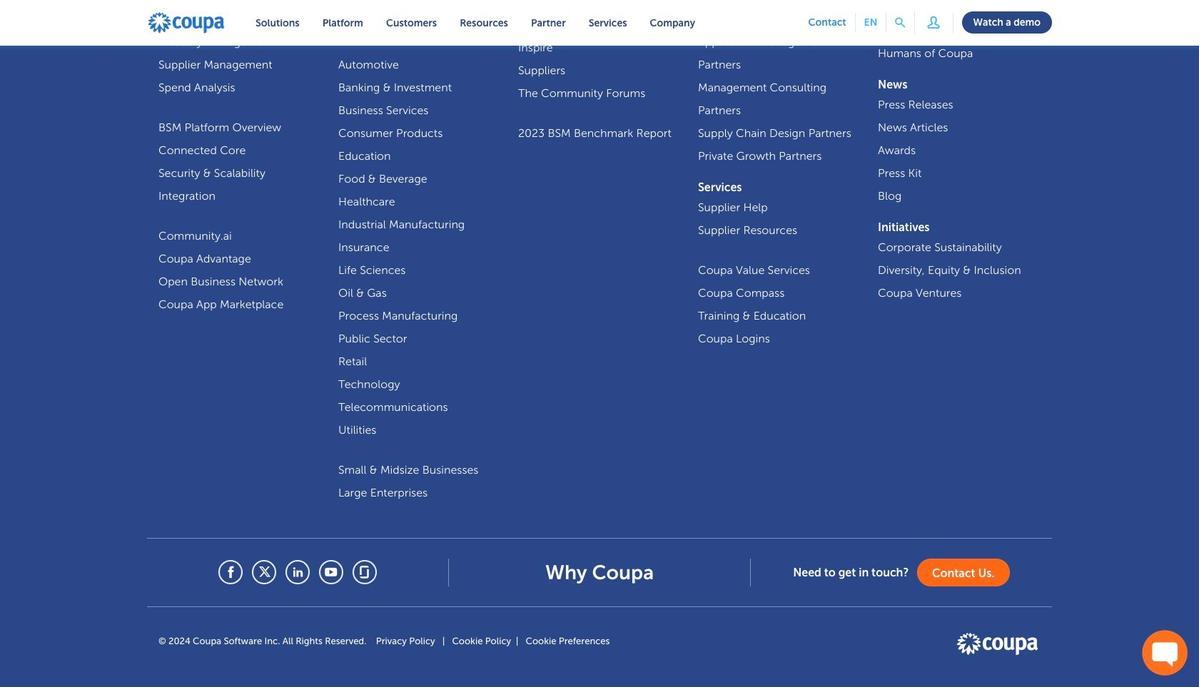 Task type: vqa. For each thing, say whether or not it's contained in the screenshot.
'Youtube' image
yes



Task type: locate. For each thing, give the bounding box(es) containing it.
home image
[[147, 11, 226, 34]]

glassdoor image
[[354, 562, 375, 583]]

twitter image
[[254, 562, 275, 583]]

platform_user_centric image
[[923, 12, 944, 33]]



Task type: describe. For each thing, give the bounding box(es) containing it.
linkedin image
[[287, 562, 308, 583]]

facebook image
[[220, 562, 242, 583]]

youtube image
[[320, 562, 342, 583]]

mag glass image
[[895, 18, 906, 28]]



